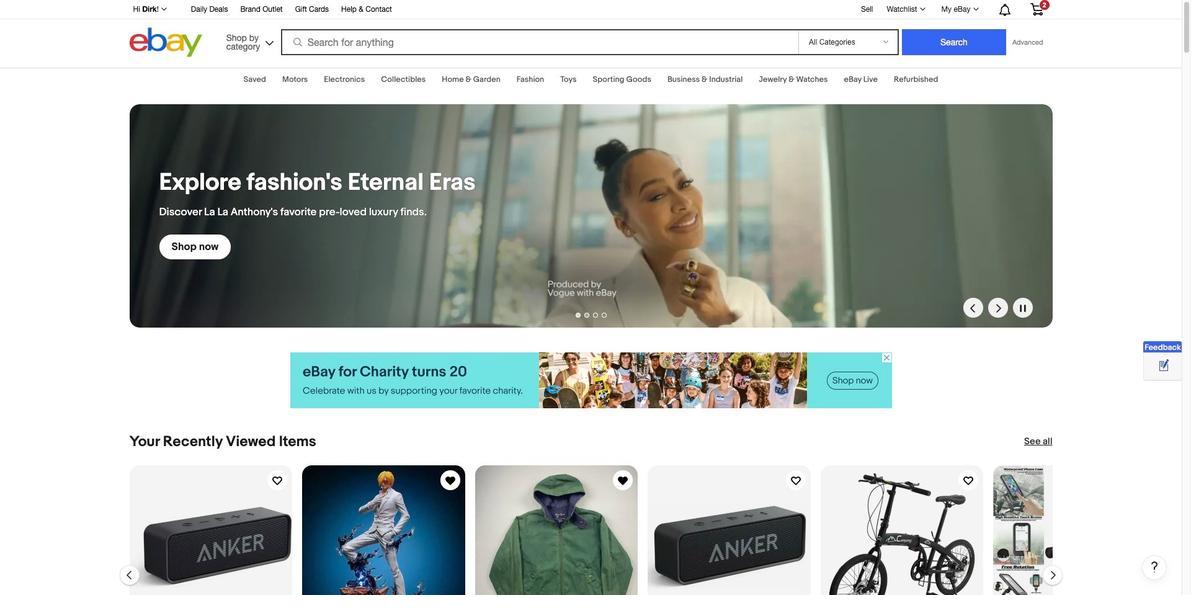 Task type: describe. For each thing, give the bounding box(es) containing it.
anker soundcore portable wireless bluetooth speaker waterproof stereo with alexa image
[[129, 506, 292, 588]]

hot vinsmoke anime sanji one piece model statue action figure figurine toy image
[[302, 466, 465, 595]]

watchlist image
[[920, 7, 926, 11]]

motorcycle bike handlebar phone mount holder waterproof case for iphone samsung image
[[994, 466, 1157, 595]]



Task type: locate. For each thing, give the bounding box(es) containing it.
anker soundcore portable bluetooth speaker stereo waterproof 24h playtime|refurb image
[[648, 466, 811, 595]]

banner
[[126, 0, 1053, 60]]

main content
[[0, 60, 1182, 595]]

help, opens dialogs image
[[1149, 561, 1161, 574]]

my ebay image
[[974, 7, 979, 11]]

account navigation
[[126, 0, 1053, 19]]

20" folding city bike 7 speed foldable commuter bicycle disc brake easy carry image
[[821, 466, 984, 595]]

advertisement element
[[290, 353, 892, 408]]

Search for anything text field
[[283, 30, 796, 54]]

None submit
[[903, 29, 1007, 55]]

vintage gap jacket duck detroit world classic sport men's small green navy 90s image
[[475, 466, 638, 595]]



Task type: vqa. For each thing, say whether or not it's contained in the screenshot.
Close icon
no



